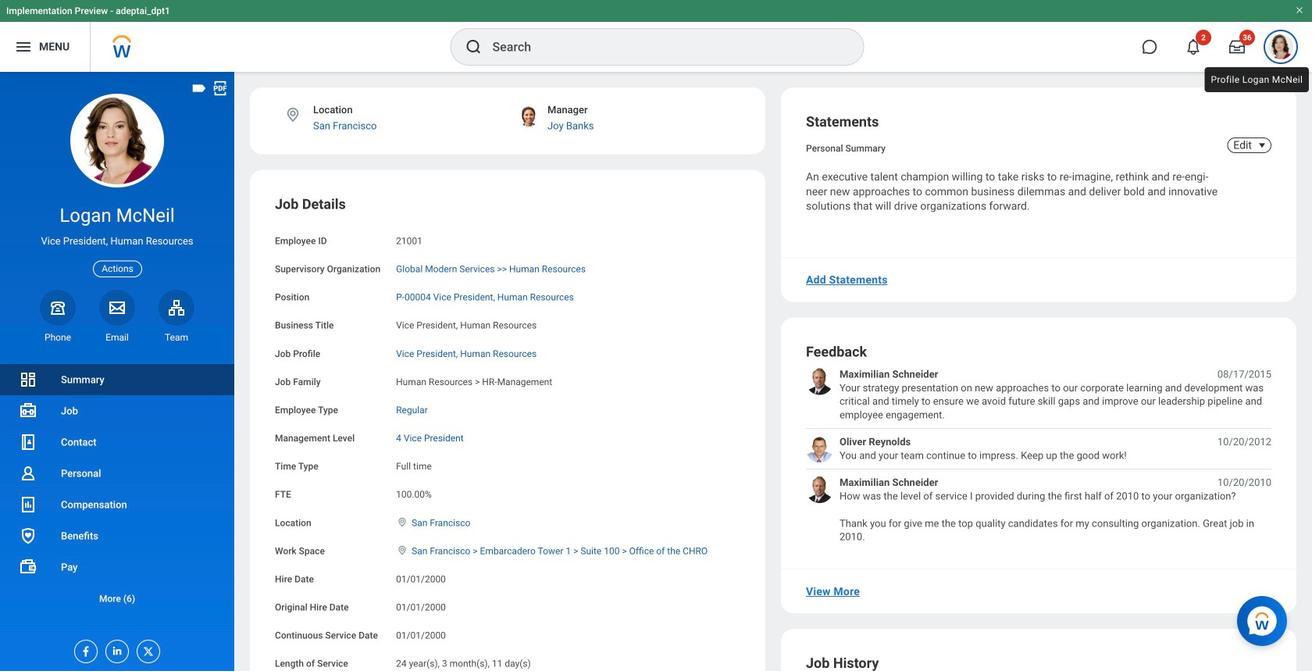Task type: describe. For each thing, give the bounding box(es) containing it.
navigation pane region
[[0, 72, 234, 671]]

justify image
[[14, 37, 33, 56]]

profile logan mcneil image
[[1269, 34, 1294, 63]]

employee's photo (oliver reynolds) image
[[806, 435, 834, 462]]

1 horizontal spatial list
[[806, 367, 1272, 544]]

phone logan mcneil element
[[40, 331, 76, 344]]

2 employee's photo (maximilian schneider) image from the top
[[806, 476, 834, 503]]

1 employee's photo (maximilian schneider) image from the top
[[806, 367, 834, 395]]

caret down image
[[1253, 139, 1272, 152]]

0 horizontal spatial list
[[0, 364, 234, 614]]

location image
[[396, 545, 409, 556]]

compensation image
[[19, 495, 37, 514]]

view printable version (pdf) image
[[212, 80, 229, 97]]

1 horizontal spatial location image
[[396, 517, 409, 528]]

personal summary element
[[806, 140, 886, 154]]

view team image
[[167, 298, 186, 317]]

Search Workday  search field
[[493, 30, 832, 64]]

search image
[[464, 37, 483, 56]]

tag image
[[191, 80, 208, 97]]



Task type: vqa. For each thing, say whether or not it's contained in the screenshot.
Active on the top of page
no



Task type: locate. For each thing, give the bounding box(es) containing it.
close environment banner image
[[1295, 5, 1305, 15]]

employee's photo (maximilian schneider) image
[[806, 367, 834, 395], [806, 476, 834, 503]]

full time element
[[396, 458, 432, 472]]

notifications large image
[[1186, 39, 1201, 55]]

email logan mcneil element
[[99, 331, 135, 344]]

inbox large image
[[1230, 39, 1245, 55]]

employee's photo (maximilian schneider) image down employee's photo (oliver reynolds)
[[806, 476, 834, 503]]

group
[[275, 195, 741, 671]]

0 horizontal spatial location image
[[284, 106, 302, 123]]

0 vertical spatial location image
[[284, 106, 302, 123]]

list
[[0, 364, 234, 614], [806, 367, 1272, 544]]

team logan mcneil element
[[159, 331, 195, 344]]

contact image
[[19, 433, 37, 452]]

job image
[[19, 402, 37, 420]]

tooltip
[[1202, 64, 1312, 95]]

x image
[[137, 641, 155, 658]]

pay image
[[19, 558, 37, 577]]

1 vertical spatial employee's photo (maximilian schneider) image
[[806, 476, 834, 503]]

banner
[[0, 0, 1312, 72]]

employee's photo (maximilian schneider) image up employee's photo (oliver reynolds)
[[806, 367, 834, 395]]

location image
[[284, 106, 302, 123], [396, 517, 409, 528]]

0 vertical spatial employee's photo (maximilian schneider) image
[[806, 367, 834, 395]]

linkedin image
[[106, 641, 123, 657]]

phone image
[[47, 298, 69, 317]]

personal image
[[19, 464, 37, 483]]

summary image
[[19, 370, 37, 389]]

facebook image
[[75, 641, 92, 658]]

mail image
[[108, 298, 127, 317]]

1 vertical spatial location image
[[396, 517, 409, 528]]

benefits image
[[19, 527, 37, 545]]



